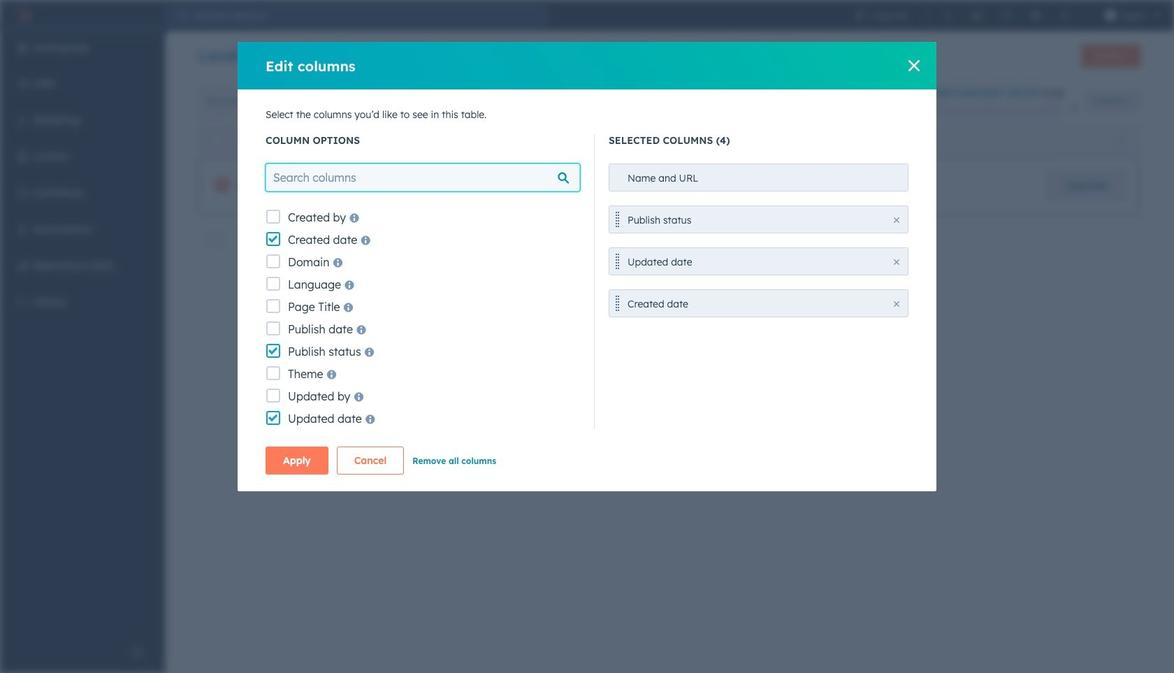 Task type: locate. For each thing, give the bounding box(es) containing it.
press to sort. image for 1st 'press to sort.' element from right
[[1118, 135, 1123, 144]]

1 vertical spatial close image
[[894, 259, 899, 265]]

3 close image from the top
[[894, 301, 899, 307]]

settings image
[[1030, 10, 1041, 21]]

Search columns search field
[[266, 164, 580, 191]]

Search HubSpot search field
[[187, 4, 549, 27]]

Search content search field
[[198, 87, 408, 115]]

0 horizontal spatial press to sort. element
[[663, 135, 668, 146]]

1 horizontal spatial menu
[[845, 0, 1166, 31]]

2 press to sort. image from the left
[[1118, 135, 1123, 144]]

1 horizontal spatial press to sort. image
[[1118, 135, 1123, 144]]

0 horizontal spatial press to sort. image
[[663, 135, 668, 144]]

2 vertical spatial close image
[[894, 301, 899, 307]]

1 close image from the top
[[894, 217, 899, 223]]

0 horizontal spatial close image
[[909, 60, 920, 71]]

1 horizontal spatial close image
[[1070, 105, 1078, 113]]

dialog
[[238, 42, 937, 491]]

1 press to sort. element from the left
[[663, 135, 668, 146]]

help image
[[1000, 10, 1012, 21]]

2 press to sort. element from the left
[[1118, 135, 1123, 146]]

banner
[[198, 41, 1141, 73]]

close image
[[894, 217, 899, 223], [894, 259, 899, 265], [894, 301, 899, 307]]

menu
[[845, 0, 1166, 31], [0, 31, 165, 638]]

0 vertical spatial close image
[[894, 217, 899, 223]]

0 vertical spatial close image
[[909, 60, 920, 71]]

press to sort. image
[[663, 135, 668, 144], [1118, 135, 1123, 144]]

howard n/a image
[[1105, 10, 1116, 21]]

1 press to sort. image from the left
[[663, 135, 668, 144]]

close image
[[909, 60, 920, 71], [1070, 105, 1078, 113]]

1 horizontal spatial press to sort. element
[[1118, 135, 1123, 146]]

press to sort. element
[[663, 135, 668, 146], [1118, 135, 1123, 146]]

progress bar
[[915, 105, 927, 116]]



Task type: describe. For each thing, give the bounding box(es) containing it.
0 horizontal spatial menu
[[0, 31, 165, 638]]

notifications image
[[1059, 10, 1070, 21]]

press to sort. image for first 'press to sort.' element from the left
[[663, 135, 668, 144]]

2 close image from the top
[[894, 259, 899, 265]]

pagination navigation
[[558, 282, 684, 301]]

1 vertical spatial close image
[[1070, 105, 1078, 113]]

marketplaces image
[[971, 10, 982, 21]]



Task type: vqa. For each thing, say whether or not it's contained in the screenshot.
MENU
yes



